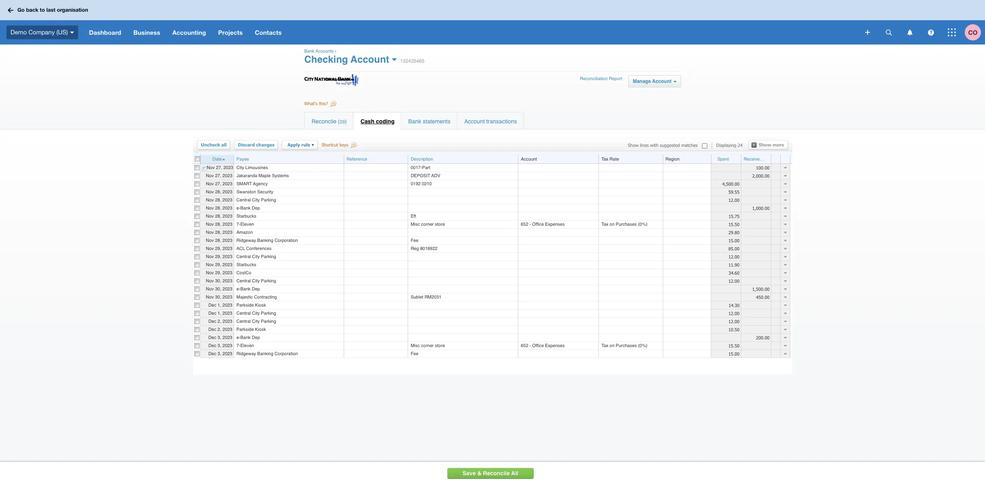 Task type: describe. For each thing, give the bounding box(es) containing it.
3, for dec 3, 2023 e-bank dep
[[218, 336, 221, 341]]

- for nov 28, 2023 7-eleven
[[530, 222, 531, 227]]

parking for nov 28, 2023 central city parking
[[261, 198, 276, 203]]

reference
[[347, 157, 367, 162]]

2023 for dec 3, 2023 7-eleven
[[223, 344, 233, 349]]

2023 for nov 29, 2023 central city parking
[[223, 255, 233, 260]]

corporation for dec 3, 2023 ridgeway banking corporation
[[275, 352, 298, 357]]

nov for nov 27, 2023
[[207, 165, 215, 171]]

(0%) for nov 28, 2023 7-eleven
[[639, 222, 648, 227]]

manage account
[[633, 79, 672, 84]]

discard changes link
[[237, 140, 279, 151]]

34.60
[[729, 271, 740, 276]]

eleven for dec 3, 2023 7-eleven
[[241, 344, 254, 349]]

account transactions link
[[458, 113, 524, 129]]

dec for dec 3, 2023 7-eleven
[[209, 344, 216, 349]]

banner containing co
[[0, 0, 986, 45]]

30, for nov 30, 2023 central city parking
[[215, 279, 221, 284]]

city for dec 2, 2023
[[252, 319, 260, 325]]

(0%) for dec 3, 2023 7-eleven
[[639, 344, 648, 349]]

city for nov 29, 2023
[[252, 255, 260, 260]]

purchases for dec 3, 2023 7-eleven
[[616, 344, 637, 349]]

rule
[[302, 142, 310, 147]]

1, for dec 1, 2023 central city parking
[[218, 311, 221, 317]]

nov 30, 2023 e-bank dep
[[206, 287, 260, 292]]

28, for nov 28, 2023 7-eleven
[[215, 222, 221, 227]]

2023 for nov 27, 2023 smart agency
[[223, 182, 233, 187]]

business
[[133, 29, 160, 36]]

nov for nov 29, 2023 central city parking
[[206, 255, 214, 260]]

spent
[[718, 157, 730, 162]]

15.75
[[729, 214, 740, 219]]

nov 28, 2023 7-eleven
[[206, 222, 254, 227]]

displaying
[[717, 143, 737, 148]]

30, for nov 30, 2023 majestic contracting
[[215, 295, 221, 300]]

central for nov 29, 2023
[[237, 255, 251, 260]]

450.00
[[757, 295, 770, 300]]

dep for dec 3, 2023 e-bank dep
[[252, 336, 260, 341]]

12.00 for nov 30, 2023 central city parking
[[729, 279, 740, 284]]

ridgeway for dec 3, 2023
[[237, 352, 256, 357]]

amazon
[[237, 230, 253, 236]]

dec 3, 2023 e-bank dep
[[209, 336, 260, 341]]

15.00 for nov 28, 2023 ridgeway banking corporation
[[729, 238, 740, 244]]

projects button
[[212, 20, 249, 45]]

save & reconcile all
[[463, 471, 519, 477]]

uncheck all
[[201, 142, 227, 147]]

show for show lines with suggested matches
[[628, 143, 639, 148]]

85.00
[[729, 246, 740, 252]]

28, for nov 28, 2023 central city parking
[[215, 198, 221, 203]]

bank inside bank statements 'link'
[[409, 118, 422, 125]]

store for dec 3, 2023 7-eleven
[[435, 344, 445, 349]]

nov 30, 2023 central city parking
[[206, 279, 276, 284]]

12.00 for nov 29, 2023 central city parking
[[729, 255, 740, 260]]

nov 29, 2023 central city parking
[[206, 255, 276, 260]]

eft
[[411, 214, 417, 219]]

save & reconcile all link
[[448, 469, 534, 480]]

27, for nov 27, 2023 smart agency
[[215, 182, 221, 187]]

deposit adv
[[411, 174, 441, 179]]

2023 for dec 3, 2023 ridgeway banking corporation
[[223, 352, 233, 357]]

office for dec 3, 2023 7-eleven
[[533, 344, 544, 349]]

fee for dec 3, 2023 ridgeway banking corporation
[[411, 352, 419, 357]]

nov 28, 2023 e-bank dep
[[206, 206, 260, 211]]

nov 28, 2023 swanston security
[[206, 190, 274, 195]]

rm2031
[[425, 295, 442, 300]]

manage
[[633, 79, 651, 84]]

rate
[[610, 157, 620, 162]]

2023 for dec 3, 2023 e-bank dep
[[223, 336, 233, 341]]

lines
[[640, 143, 649, 148]]

reconcile
[[483, 471, 510, 477]]

company
[[28, 29, 55, 36]]

15.50 for dec 3, 2023 7-eleven
[[729, 344, 740, 349]]

&
[[478, 471, 482, 477]]

nov 30, 2023 majestic contracting
[[206, 295, 277, 300]]

discard
[[238, 142, 255, 147]]

nov 27, 2023
[[207, 165, 233, 171]]

agency
[[253, 182, 268, 187]]

account transactions
[[465, 118, 517, 125]]

starbucks for nov 28, 2023 starbucks
[[237, 214, 256, 219]]

parkside for dec 1, 2023
[[237, 303, 254, 308]]

parking for nov 29, 2023 central city parking
[[261, 255, 276, 260]]

discard changes
[[238, 142, 275, 147]]

kiosk for dec 1, 2023 parkside kiosk
[[255, 303, 266, 308]]

organisation
[[57, 7, 88, 13]]

132435465
[[400, 58, 425, 64]]

co button
[[966, 20, 986, 45]]

2023 for nov 30, 2023 central city parking
[[223, 279, 233, 284]]

28, for nov 28, 2023 ridgeway banking corporation
[[215, 238, 221, 244]]

contacts button
[[249, 20, 288, 45]]

uncheck all link
[[200, 140, 231, 151]]

2023 for nov 27, 2023 jakaranda maple systems
[[223, 174, 233, 179]]

show more
[[759, 142, 785, 147]]

apply
[[288, 142, 300, 147]]

2023 for nov 30, 2023 e-bank dep
[[223, 287, 233, 292]]

on for dec 3, 2023 7-eleven
[[610, 344, 615, 349]]

cash
[[361, 118, 375, 125]]

29, for nov 29, 2023 central city parking
[[215, 255, 221, 260]]

starbucks for nov 29, 2023 starbucks
[[237, 263, 256, 268]]

nov for nov 28, 2023 central city parking
[[206, 198, 214, 203]]

dec for dec 2, 2023 parkside kiosk
[[209, 328, 216, 333]]

2023 for nov 28, 2023 starbucks
[[223, 214, 233, 219]]

city down payee
[[237, 165, 244, 171]]

majestic
[[237, 295, 253, 300]]

dec 3, 2023 ridgeway banking corporation
[[209, 352, 298, 357]]

dec 2, 2023 central city parking
[[209, 319, 276, 325]]

28, for nov 28, 2023 starbucks
[[215, 214, 221, 219]]

dep for nov 28, 2023 e-bank dep
[[252, 206, 260, 211]]

central for dec 2, 2023
[[237, 319, 251, 325]]

jakaranda
[[237, 174, 257, 179]]

2023 for nov 28, 2023 swanston security
[[223, 190, 233, 195]]

business button
[[127, 20, 166, 45]]

city for dec 1, 2023
[[252, 311, 260, 317]]

this?
[[319, 101, 328, 106]]

29, for nov 29, 2023 costco
[[215, 271, 221, 276]]

nov 29, 2023 acl conferences
[[206, 246, 272, 252]]

8018922
[[420, 246, 438, 252]]

costco
[[237, 271, 252, 276]]

7- for nov 28, 2023
[[237, 222, 241, 227]]

report
[[609, 76, 623, 81]]

nov for nov 30, 2023 majestic contracting
[[206, 295, 214, 300]]

cash coding
[[361, 118, 395, 125]]

bank for dec 3, 2023 e-bank dep
[[241, 336, 251, 341]]

acl
[[237, 246, 245, 252]]

checking account
[[305, 54, 390, 65]]

part
[[422, 165, 431, 171]]

accounting
[[172, 29, 206, 36]]

account inside account transactions link
[[465, 118, 485, 125]]

sublet rm2031
[[411, 295, 442, 300]]

7- for dec 3, 2023
[[237, 344, 241, 349]]

nov for nov 29, 2023 acl conferences
[[206, 246, 214, 252]]

2, for dec 2, 2023 parkside kiosk
[[218, 328, 221, 333]]

reg
[[411, 246, 419, 252]]

nov for nov 28, 2023 amazon
[[206, 230, 214, 236]]

banking for nov 28, 2023 ridgeway banking corporation
[[257, 238, 274, 244]]

2023 for nov 29, 2023 acl conferences
[[223, 246, 233, 252]]

demo company (us) button
[[0, 20, 83, 45]]

conferences
[[246, 246, 272, 252]]

1, for dec 1, 2023 parkside kiosk
[[218, 303, 221, 308]]

nov for nov 28, 2023 ridgeway banking corporation
[[206, 238, 214, 244]]

payee
[[237, 157, 249, 162]]

nov for nov 29, 2023 starbucks
[[206, 263, 214, 268]]

0017-part
[[411, 165, 431, 171]]

27, for nov 27, 2023
[[216, 165, 222, 171]]

reconcile ( 29 )
[[312, 118, 347, 125]]

bank statements
[[409, 118, 451, 125]]

dashboard link
[[83, 20, 127, 45]]

0 horizontal spatial svg image
[[929, 29, 935, 35]]

demo
[[11, 29, 27, 36]]

nov for nov 28, 2023 swanston security
[[206, 190, 214, 195]]

4,500.00
[[723, 182, 740, 187]]

15.50 for nov 28, 2023 7-eleven
[[729, 222, 740, 227]]

more
[[773, 142, 785, 147]]

bank for nov 30, 2023 e-bank dep
[[241, 287, 251, 292]]

100.00
[[757, 165, 770, 171]]

parking for nov 30, 2023 central city parking
[[261, 279, 276, 284]]

28, for nov 28, 2023 swanston security
[[215, 190, 221, 195]]

2023 for dec 2, 2023 parkside kiosk
[[223, 328, 233, 333]]

11.90
[[729, 263, 740, 268]]



Task type: vqa. For each thing, say whether or not it's contained in the screenshot.
first Tax on Purchases (0%) from the top
yes



Task type: locate. For each thing, give the bounding box(es) containing it.
nov 29, 2023 starbucks
[[206, 263, 256, 268]]

›
[[335, 49, 337, 54]]

show inside 'link'
[[759, 142, 772, 147]]

banking down "dec 3, 2023 e-bank dep"
[[257, 352, 274, 357]]

24
[[738, 143, 743, 148]]

2 corner from the top
[[421, 344, 434, 349]]

bank down nov 28, 2023 central city parking
[[241, 206, 251, 211]]

2 office from the top
[[533, 344, 544, 349]]

0 vertical spatial tax
[[602, 157, 609, 162]]

central down acl
[[237, 255, 251, 260]]

city for nov 28, 2023
[[252, 198, 260, 203]]

dec up "dec 3, 2023 e-bank dep"
[[209, 328, 216, 333]]

nov for nov 27, 2023 smart agency
[[206, 182, 214, 187]]

bank accounts link
[[305, 49, 334, 54]]

652 - office expenses for dec 3, 2023 7-eleven
[[521, 344, 565, 349]]

2023 down nov 27, 2023 at the left top of page
[[223, 174, 233, 179]]

0 vertical spatial eleven
[[241, 222, 254, 227]]

office for nov 28, 2023 7-eleven
[[533, 222, 544, 227]]

0 vertical spatial 7-
[[237, 222, 241, 227]]

back
[[26, 7, 38, 13]]

1 vertical spatial 15.00
[[729, 352, 740, 357]]

what's this?
[[305, 101, 328, 106]]

7- up amazon
[[237, 222, 241, 227]]

1 vertical spatial (0%)
[[639, 344, 648, 349]]

1, down the dec 1, 2023 parkside kiosk
[[218, 311, 221, 317]]

displaying 24
[[717, 143, 743, 148]]

1 tax from the top
[[602, 157, 609, 162]]

2 tax on purchases (0%) from the top
[[602, 344, 648, 349]]

1 30, from the top
[[215, 279, 221, 284]]

dec for dec 3, 2023 e-bank dep
[[209, 336, 216, 341]]

0 vertical spatial dep
[[252, 206, 260, 211]]

2, up "dec 3, 2023 e-bank dep"
[[218, 328, 221, 333]]

nov for nov 30, 2023 central city parking
[[206, 279, 214, 284]]

0 vertical spatial -
[[530, 222, 531, 227]]

1 eleven from the top
[[241, 222, 254, 227]]

contracting
[[254, 295, 277, 300]]

29,
[[215, 246, 221, 252], [215, 255, 221, 260], [215, 263, 221, 268], [215, 271, 221, 276]]

1 vertical spatial 15.50
[[729, 344, 740, 349]]

1 horizontal spatial show
[[759, 142, 772, 147]]

dec
[[209, 303, 216, 308], [209, 311, 216, 317], [209, 319, 216, 325], [209, 328, 216, 333], [209, 336, 216, 341], [209, 344, 216, 349], [209, 352, 216, 357]]

0 vertical spatial corner
[[421, 222, 434, 227]]

5 28, from the top
[[215, 222, 221, 227]]

1 vertical spatial expenses
[[546, 344, 565, 349]]

reconciliation report link
[[580, 76, 623, 82]]

purchases for nov 28, 2023 7-eleven
[[616, 222, 637, 227]]

2 dep from the top
[[252, 287, 260, 292]]

0 vertical spatial misc
[[411, 222, 420, 227]]

bank down dec 2, 2023 parkside kiosk
[[241, 336, 251, 341]]

2 652 - office expenses from the top
[[521, 344, 565, 349]]

expenses for nov 28, 2023 7-eleven
[[546, 222, 565, 227]]

nov for nov 28, 2023 starbucks
[[206, 214, 214, 219]]

eleven up amazon
[[241, 222, 254, 227]]

1 misc corner store from the top
[[411, 222, 445, 227]]

0 vertical spatial office
[[533, 222, 544, 227]]

29, down nov 28, 2023 amazon
[[215, 246, 221, 252]]

1 vertical spatial e-
[[237, 287, 241, 292]]

2 parkside from the top
[[237, 328, 254, 333]]

limousines
[[246, 165, 268, 171]]

2 e- from the top
[[237, 287, 241, 292]]

6 dec from the top
[[209, 344, 216, 349]]

2023 up nov 27, 2023 smart agency
[[224, 165, 233, 171]]

1 vertical spatial parkside
[[237, 328, 254, 333]]

1 vertical spatial -
[[530, 344, 531, 349]]

adv
[[432, 174, 441, 179]]

1 vertical spatial corner
[[421, 344, 434, 349]]

2023 up nov 28, 2023 e-bank dep
[[223, 198, 233, 203]]

0 horizontal spatial show
[[628, 143, 639, 148]]

ridgeway for nov 28, 2023
[[237, 238, 256, 244]]

central down costco on the left bottom
[[237, 279, 251, 284]]

3 e- from the top
[[237, 336, 241, 341]]

2 1, from the top
[[218, 311, 221, 317]]

checking
[[305, 54, 348, 65]]

12.00 for dec 1, 2023 central city parking
[[729, 311, 740, 317]]

1 15.50 from the top
[[729, 222, 740, 227]]

2 15.00 from the top
[[729, 352, 740, 357]]

swanston
[[237, 190, 256, 195]]

1,000.00
[[753, 206, 770, 211]]

banking for dec 3, 2023 ridgeway banking corporation
[[257, 352, 274, 357]]

shortcut keys
[[322, 142, 349, 147]]

eleven
[[241, 222, 254, 227], [241, 344, 254, 349]]

1 parkside from the top
[[237, 303, 254, 308]]

svg image
[[949, 28, 957, 36], [929, 29, 935, 35]]

3, for dec 3, 2023 7-eleven
[[218, 344, 221, 349]]

15.00 down 10.50
[[729, 352, 740, 357]]

city down dec 1, 2023 central city parking
[[252, 319, 260, 325]]

2 store from the top
[[435, 344, 445, 349]]

3, down "dec 3, 2023 e-bank dep"
[[218, 344, 221, 349]]

28, up nov 28, 2023 amazon
[[215, 222, 221, 227]]

1 vertical spatial fee
[[411, 352, 419, 357]]

29, down nov 29, 2023 starbucks
[[215, 271, 221, 276]]

accounting button
[[166, 20, 212, 45]]

e- for nov 30, 2023
[[237, 287, 241, 292]]

2023 up nov 28, 2023 amazon
[[223, 222, 233, 227]]

central up dec 2, 2023 central city parking
[[237, 311, 251, 317]]

1 dec from the top
[[209, 303, 216, 308]]

dec down the dec 1, 2023 parkside kiosk
[[209, 311, 216, 317]]

2023 left acl
[[223, 246, 233, 252]]

2023 down nov 30, 2023 e-bank dep
[[223, 295, 233, 300]]

)
[[345, 118, 347, 125]]

1 corporation from the top
[[275, 238, 298, 244]]

parking for dec 2, 2023 central city parking
[[261, 319, 276, 325]]

1 expenses from the top
[[546, 222, 565, 227]]

15.50 down 10.50
[[729, 344, 740, 349]]

2 parking from the top
[[261, 255, 276, 260]]

1 12.00 from the top
[[729, 198, 740, 203]]

e- down nov 28, 2023 central city parking
[[237, 206, 241, 211]]

0 vertical spatial 27,
[[216, 165, 222, 171]]

2 2, from the top
[[218, 328, 221, 333]]

dec 2, 2023 parkside kiosk
[[209, 328, 266, 333]]

2023 down nov 28, 2023 amazon
[[223, 238, 233, 244]]

2023 for nov 28, 2023 central city parking
[[223, 198, 233, 203]]

dec for dec 3, 2023 ridgeway banking corporation
[[209, 352, 216, 357]]

3, down dec 3, 2023 7-eleven
[[218, 352, 221, 357]]

parkside down the majestic
[[237, 303, 254, 308]]

Show lines with suggested matches checkbox
[[700, 143, 710, 149]]

2023 down nov 30, 2023 central city parking
[[223, 287, 233, 292]]

28, up nov 28, 2023 7-eleven
[[215, 214, 221, 219]]

1, down nov 30, 2023 e-bank dep
[[218, 303, 221, 308]]

dep down nov 28, 2023 central city parking
[[252, 206, 260, 211]]

e- down dec 2, 2023 parkside kiosk
[[237, 336, 241, 341]]

1 banking from the top
[[257, 238, 274, 244]]

1,500.00
[[753, 287, 770, 292]]

1 vertical spatial dep
[[252, 287, 260, 292]]

banner
[[0, 0, 986, 45]]

2023 up nov 28, 2023 starbucks
[[223, 206, 233, 211]]

1 vertical spatial 652 - office expenses
[[521, 344, 565, 349]]

652 for dec 3, 2023 7-eleven
[[521, 344, 529, 349]]

1 2, from the top
[[218, 319, 221, 325]]

1 - from the top
[[530, 222, 531, 227]]

28, down nov 27, 2023 smart agency
[[215, 190, 221, 195]]

1 28, from the top
[[215, 190, 221, 195]]

1 vertical spatial on
[[610, 344, 615, 349]]

on for nov 28, 2023 7-eleven
[[610, 222, 615, 227]]

tax for nov 28, 2023 7-eleven
[[602, 222, 609, 227]]

2023
[[224, 165, 233, 171], [223, 174, 233, 179], [223, 182, 233, 187], [223, 190, 233, 195], [223, 198, 233, 203], [223, 206, 233, 211], [223, 214, 233, 219], [223, 222, 233, 227], [223, 230, 233, 236], [223, 238, 233, 244], [223, 246, 233, 252], [223, 255, 233, 260], [223, 263, 233, 268], [223, 271, 233, 276], [223, 279, 233, 284], [223, 287, 233, 292], [223, 295, 233, 300], [223, 303, 233, 308], [223, 311, 233, 317], [223, 319, 233, 325], [223, 328, 233, 333], [223, 336, 233, 341], [223, 344, 233, 349], [223, 352, 233, 357]]

12.00 down the 34.60
[[729, 279, 740, 284]]

2023 for nov 29, 2023 starbucks
[[223, 263, 233, 268]]

0 vertical spatial 15.00
[[729, 238, 740, 244]]

dec up dec 3, 2023 7-eleven
[[209, 336, 216, 341]]

2 ridgeway from the top
[[237, 352, 256, 357]]

1 vertical spatial store
[[435, 344, 445, 349]]

2023 up the nov 28, 2023 swanston security
[[223, 182, 233, 187]]

0 vertical spatial ridgeway
[[237, 238, 256, 244]]

dec down dec 3, 2023 7-eleven
[[209, 352, 216, 357]]

tax
[[602, 157, 609, 162], [602, 222, 609, 227], [602, 344, 609, 349]]

0 vertical spatial starbucks
[[237, 214, 256, 219]]

1 1, from the top
[[218, 303, 221, 308]]

bank for nov 28, 2023 e-bank dep
[[241, 206, 251, 211]]

misc for nov 28, 2023 7-eleven
[[411, 222, 420, 227]]

apply rule button
[[282, 142, 315, 147]]

2023 up dec 2, 2023 parkside kiosk
[[223, 319, 233, 325]]

dec 1, 2023 parkside kiosk
[[209, 303, 266, 308]]

1 vertical spatial 652
[[521, 344, 529, 349]]

2 28, from the top
[[215, 198, 221, 203]]

central down the swanston
[[237, 198, 251, 203]]

1 parking from the top
[[261, 198, 276, 203]]

0 vertical spatial tax on purchases (0%)
[[602, 222, 648, 227]]

2023 down nov 27, 2023 smart agency
[[223, 190, 233, 195]]

3 dec from the top
[[209, 319, 216, 325]]

2 tax from the top
[[602, 222, 609, 227]]

1 (0%) from the top
[[639, 222, 648, 227]]

starbucks
[[237, 214, 256, 219], [237, 263, 256, 268]]

fee for nov 28, 2023 ridgeway banking corporation
[[411, 238, 419, 244]]

city up dec 2, 2023 central city parking
[[252, 311, 260, 317]]

27,
[[216, 165, 222, 171], [215, 174, 221, 179], [215, 182, 221, 187]]

1 starbucks from the top
[[237, 214, 256, 219]]

29, up the nov 29, 2023 costco
[[215, 263, 221, 268]]

nov 28, 2023 ridgeway banking corporation
[[206, 238, 298, 244]]

2 vertical spatial 27,
[[215, 182, 221, 187]]

uncheck
[[201, 142, 220, 147]]

2023 down nov 30, 2023 majestic contracting
[[223, 303, 233, 308]]

0 vertical spatial 30,
[[215, 279, 221, 284]]

kiosk
[[255, 303, 266, 308], [255, 328, 266, 333]]

svg image inside go back to last organisation link
[[8, 7, 13, 13]]

7 dec from the top
[[209, 352, 216, 357]]

svg image inside 'demo company (us)' popup button
[[70, 32, 74, 34]]

2023 down the dec 1, 2023 parkside kiosk
[[223, 311, 233, 317]]

dec for dec 1, 2023 parkside kiosk
[[209, 303, 216, 308]]

0 vertical spatial corporation
[[275, 238, 298, 244]]

store for nov 28, 2023 7-eleven
[[435, 222, 445, 227]]

1 on from the top
[[610, 222, 615, 227]]

1 vertical spatial tax
[[602, 222, 609, 227]]

2 eleven from the top
[[241, 344, 254, 349]]

29.80
[[729, 230, 740, 236]]

central down dec 1, 2023 central city parking
[[237, 319, 251, 325]]

eleven up 'dec 3, 2023 ridgeway banking corporation'
[[241, 344, 254, 349]]

1 vertical spatial corporation
[[275, 352, 298, 357]]

2 - from the top
[[530, 344, 531, 349]]

2 expenses from the top
[[546, 344, 565, 349]]

(0%)
[[639, 222, 648, 227], [639, 344, 648, 349]]

ridgeway down amazon
[[237, 238, 256, 244]]

all
[[512, 471, 519, 477]]

5 12.00 from the top
[[729, 319, 740, 325]]

tax on purchases (0%) for dec 3, 2023 7-eleven
[[602, 344, 648, 349]]

4 dec from the top
[[209, 328, 216, 333]]

nov for nov 28, 2023 7-eleven
[[206, 222, 214, 227]]

reconciliation
[[580, 76, 608, 81]]

banking
[[257, 238, 274, 244], [257, 352, 274, 357]]

0192 0210
[[411, 182, 432, 187]]

3 12.00 from the top
[[729, 279, 740, 284]]

with
[[651, 143, 659, 148]]

2 vertical spatial 3,
[[218, 352, 221, 357]]

ridgeway down dec 3, 2023 7-eleven
[[237, 352, 256, 357]]

svg image
[[8, 7, 13, 13], [886, 29, 892, 35], [908, 29, 913, 35], [866, 30, 871, 35], [70, 32, 74, 34]]

3 tax from the top
[[602, 344, 609, 349]]

0 vertical spatial on
[[610, 222, 615, 227]]

1 central from the top
[[237, 198, 251, 203]]

city down conferences
[[252, 255, 260, 260]]

27, for nov 27, 2023 jakaranda maple systems
[[215, 174, 221, 179]]

nov 28, 2023 amazon
[[206, 230, 253, 236]]

0 vertical spatial 3,
[[218, 336, 221, 341]]

29, up nov 29, 2023 starbucks
[[215, 255, 221, 260]]

1 corner from the top
[[421, 222, 434, 227]]

0 vertical spatial store
[[435, 222, 445, 227]]

2023 up nov 28, 2023 7-eleven
[[223, 214, 233, 219]]

7 28, from the top
[[215, 238, 221, 244]]

12.00 down 59.55
[[729, 198, 740, 203]]

0 vertical spatial 15.50
[[729, 222, 740, 227]]

5 central from the top
[[237, 319, 251, 325]]

4 29, from the top
[[215, 271, 221, 276]]

save
[[463, 471, 476, 477]]

1 652 - office expenses from the top
[[521, 222, 565, 227]]

2 misc corner store from the top
[[411, 344, 445, 349]]

eleven for nov 28, 2023 7-eleven
[[241, 222, 254, 227]]

-
[[530, 222, 531, 227], [530, 344, 531, 349]]

4 12.00 from the top
[[729, 311, 740, 317]]

2 purchases from the top
[[616, 344, 637, 349]]

1 purchases from the top
[[616, 222, 637, 227]]

dec down "dec 3, 2023 e-bank dep"
[[209, 344, 216, 349]]

2023 for nov 28, 2023 ridgeway banking corporation
[[223, 238, 233, 244]]

central for dec 1, 2023
[[237, 311, 251, 317]]

nov for nov 29, 2023 costco
[[206, 271, 214, 276]]

- for dec 3, 2023 7-eleven
[[530, 344, 531, 349]]

2023 down nov 28, 2023 7-eleven
[[223, 230, 233, 236]]

2023 up nov 29, 2023 starbucks
[[223, 255, 233, 260]]

cash coding link
[[354, 113, 401, 129]]

3, for dec 3, 2023 ridgeway banking corporation
[[218, 352, 221, 357]]

4 central from the top
[[237, 311, 251, 317]]

1 vertical spatial ridgeway
[[237, 352, 256, 357]]

date
[[213, 157, 222, 162]]

6 28, from the top
[[215, 230, 221, 236]]

central for nov 28, 2023
[[237, 198, 251, 203]]

1 vertical spatial kiosk
[[255, 328, 266, 333]]

e- for dec 3, 2023
[[237, 336, 241, 341]]

matches
[[682, 143, 698, 148]]

1 29, from the top
[[215, 246, 221, 252]]

7- down "dec 3, 2023 e-bank dep"
[[237, 344, 241, 349]]

dec for dec 2, 2023 central city parking
[[209, 319, 216, 325]]

dec down nov 30, 2023 e-bank dep
[[209, 303, 216, 308]]

parkside down dec 2, 2023 central city parking
[[237, 328, 254, 333]]

2 7- from the top
[[237, 344, 241, 349]]

city down the security
[[252, 198, 260, 203]]

1 15.00 from the top
[[729, 238, 740, 244]]

2023 for nov 29, 2023 costco
[[223, 271, 233, 276]]

5 parking from the top
[[261, 319, 276, 325]]

2 12.00 from the top
[[729, 255, 740, 260]]

2023 for nov 30, 2023 majestic contracting
[[223, 295, 233, 300]]

1 vertical spatial 1,
[[218, 311, 221, 317]]

1 vertical spatial misc
[[411, 344, 420, 349]]

0 vertical spatial expenses
[[546, 222, 565, 227]]

smart
[[237, 182, 252, 187]]

2 corporation from the top
[[275, 352, 298, 357]]

1 horizontal spatial svg image
[[949, 28, 957, 36]]

3 30, from the top
[[215, 295, 221, 300]]

dashboard
[[89, 29, 121, 36]]

nov for nov 30, 2023 e-bank dep
[[206, 287, 214, 292]]

4 28, from the top
[[215, 214, 221, 219]]

12.00 for dec 2, 2023 central city parking
[[729, 319, 740, 325]]

0 vertical spatial purchases
[[616, 222, 637, 227]]

1 dep from the top
[[252, 206, 260, 211]]

3 central from the top
[[237, 279, 251, 284]]

28, down nov 28, 2023 7-eleven
[[215, 230, 221, 236]]

1 e- from the top
[[237, 206, 241, 211]]

city up contracting
[[252, 279, 260, 284]]

1 vertical spatial purchases
[[616, 344, 637, 349]]

2 misc from the top
[[411, 344, 420, 349]]

nov 29, 2023 costco
[[206, 271, 252, 276]]

652
[[521, 222, 529, 227], [521, 344, 529, 349]]

3 28, from the top
[[215, 206, 221, 211]]

2 652 from the top
[[521, 344, 529, 349]]

59.55
[[729, 190, 740, 195]]

0 vertical spatial fee
[[411, 238, 419, 244]]

tax rate
[[602, 157, 620, 162]]

1 vertical spatial 27,
[[215, 174, 221, 179]]

0 vertical spatial (0%)
[[639, 222, 648, 227]]

652 - office expenses for nov 28, 2023 7-eleven
[[521, 222, 565, 227]]

1 vertical spatial 30,
[[215, 287, 221, 292]]

accounts
[[316, 49, 334, 54]]

2 central from the top
[[237, 255, 251, 260]]

2023 for nov 28, 2023 7-eleven
[[223, 222, 233, 227]]

12.00 for nov 28, 2023 central city parking
[[729, 198, 740, 203]]

keys
[[340, 142, 349, 147]]

1 store from the top
[[435, 222, 445, 227]]

0 vertical spatial banking
[[257, 238, 274, 244]]

3, up dec 3, 2023 7-eleven
[[218, 336, 221, 341]]

2 dec from the top
[[209, 311, 216, 317]]

1 vertical spatial starbucks
[[237, 263, 256, 268]]

28, for nov 28, 2023 e-bank dep
[[215, 206, 221, 211]]

1 vertical spatial banking
[[257, 352, 274, 357]]

3 parking from the top
[[261, 279, 276, 284]]

kiosk down dec 2, 2023 central city parking
[[255, 328, 266, 333]]

misc corner store for dec 3, 2023 7-eleven
[[411, 344, 445, 349]]

show lines with suggested matches
[[628, 143, 698, 148]]

2023 for dec 1, 2023 central city parking
[[223, 311, 233, 317]]

2023 up the nov 29, 2023 costco
[[223, 263, 233, 268]]

bank accounts ›
[[305, 49, 338, 54]]

1 fee from the top
[[411, 238, 419, 244]]

banking up conferences
[[257, 238, 274, 244]]

2 29, from the top
[[215, 255, 221, 260]]

0 vertical spatial misc corner store
[[411, 222, 445, 227]]

2023 down the nov 29, 2023 costco
[[223, 279, 233, 284]]

parkside for dec 2, 2023
[[237, 328, 254, 333]]

kiosk down contracting
[[255, 303, 266, 308]]

2 vertical spatial e-
[[237, 336, 241, 341]]

1 vertical spatial 2,
[[218, 328, 221, 333]]

e- for nov 28, 2023
[[237, 206, 241, 211]]

2 on from the top
[[610, 344, 615, 349]]

2 (0%) from the top
[[639, 344, 648, 349]]

2023 up dec 3, 2023 7-eleven
[[223, 336, 233, 341]]

2023 down nov 29, 2023 starbucks
[[223, 271, 233, 276]]

2 fee from the top
[[411, 352, 419, 357]]

3 3, from the top
[[218, 352, 221, 357]]

1 kiosk from the top
[[255, 303, 266, 308]]

go
[[17, 7, 25, 13]]

0 vertical spatial parkside
[[237, 303, 254, 308]]

coding
[[376, 118, 395, 125]]

0 vertical spatial 1,
[[218, 303, 221, 308]]

reconcile (
[[312, 118, 340, 125]]

misc corner store
[[411, 222, 445, 227], [411, 344, 445, 349]]

2 3, from the top
[[218, 344, 221, 349]]

3 dep from the top
[[252, 336, 260, 341]]

corner for nov 28, 2023 7-eleven
[[421, 222, 434, 227]]

2, up dec 2, 2023 parkside kiosk
[[218, 319, 221, 325]]

show left the lines
[[628, 143, 639, 148]]

2023 for nov 28, 2023 e-bank dep
[[223, 206, 233, 211]]

28, up nov 28, 2023 e-bank dep
[[215, 198, 221, 203]]

12.00 up 10.50
[[729, 319, 740, 325]]

28, for nov 28, 2023 amazon
[[215, 230, 221, 236]]

bank left the accounts
[[305, 49, 315, 54]]

15.50 up '29.80'
[[729, 222, 740, 227]]

2 kiosk from the top
[[255, 328, 266, 333]]

2023 up "dec 3, 2023 e-bank dep"
[[223, 328, 233, 333]]

0 vertical spatial e-
[[237, 206, 241, 211]]

1 tax on purchases (0%) from the top
[[602, 222, 648, 227]]

kiosk for dec 2, 2023 parkside kiosk
[[255, 328, 266, 333]]

28,
[[215, 190, 221, 195], [215, 198, 221, 203], [215, 206, 221, 211], [215, 214, 221, 219], [215, 222, 221, 227], [215, 230, 221, 236], [215, 238, 221, 244]]

expenses for dec 3, 2023 7-eleven
[[546, 344, 565, 349]]

what's
[[305, 101, 318, 106]]

2 15.50 from the top
[[729, 344, 740, 349]]

1 misc from the top
[[411, 222, 420, 227]]

2 vertical spatial 30,
[[215, 295, 221, 300]]

1 office from the top
[[533, 222, 544, 227]]

12.00 down 14.30
[[729, 311, 740, 317]]

bank up the majestic
[[241, 287, 251, 292]]

2 starbucks from the top
[[237, 263, 256, 268]]

2023 for nov 27, 2023
[[224, 165, 233, 171]]

2 vertical spatial tax
[[602, 344, 609, 349]]

1 7- from the top
[[237, 222, 241, 227]]

nov for nov 27, 2023 jakaranda maple systems
[[206, 174, 214, 179]]

2023 down "dec 3, 2023 e-bank dep"
[[223, 344, 233, 349]]

transactions
[[487, 118, 517, 125]]

dep for nov 30, 2023 e-bank dep
[[252, 287, 260, 292]]

misc for dec 3, 2023 7-eleven
[[411, 344, 420, 349]]

dec for dec 1, 2023 central city parking
[[209, 311, 216, 317]]

statements
[[423, 118, 451, 125]]

4 parking from the top
[[261, 311, 276, 317]]

2 vertical spatial dep
[[252, 336, 260, 341]]

apply rule
[[288, 142, 310, 147]]

1 3, from the top
[[218, 336, 221, 341]]

1 vertical spatial 3,
[[218, 344, 221, 349]]

bank left statements
[[409, 118, 422, 125]]

0 vertical spatial 2,
[[218, 319, 221, 325]]

1 652 from the top
[[521, 222, 529, 227]]

1 vertical spatial 7-
[[237, 344, 241, 349]]

last
[[46, 7, 55, 13]]

30,
[[215, 279, 221, 284], [215, 287, 221, 292], [215, 295, 221, 300]]

12.00 down 85.00
[[729, 255, 740, 260]]

3 29, from the top
[[215, 263, 221, 268]]

15.00 down '29.80'
[[729, 238, 740, 244]]

show left more
[[759, 142, 772, 147]]

starbucks up costco on the left bottom
[[237, 263, 256, 268]]

2, for dec 2, 2023 central city parking
[[218, 319, 221, 325]]

1 vertical spatial office
[[533, 344, 544, 349]]

e- down nov 30, 2023 central city parking
[[237, 287, 241, 292]]

1 vertical spatial eleven
[[241, 344, 254, 349]]

tax for dec 3, 2023 7-eleven
[[602, 344, 609, 349]]

0 vertical spatial kiosk
[[255, 303, 266, 308]]

1 vertical spatial tax on purchases (0%)
[[602, 344, 648, 349]]

nov 28, 2023 starbucks
[[206, 214, 256, 219]]

1 ridgeway from the top
[[237, 238, 256, 244]]

dep
[[252, 206, 260, 211], [252, 287, 260, 292], [252, 336, 260, 341]]

5 dec from the top
[[209, 336, 216, 341]]

central for nov 30, 2023
[[237, 279, 251, 284]]

nov 27, 2023 smart agency
[[206, 182, 268, 187]]

1 vertical spatial misc corner store
[[411, 344, 445, 349]]

parking for dec 1, 2023 central city parking
[[261, 311, 276, 317]]

dep up 'dec 3, 2023 ridgeway banking corporation'
[[252, 336, 260, 341]]

dep up contracting
[[252, 287, 260, 292]]

2023 down dec 3, 2023 7-eleven
[[223, 352, 233, 357]]

2 banking from the top
[[257, 352, 274, 357]]

0 vertical spatial 652 - office expenses
[[521, 222, 565, 227]]

starbucks down nov 28, 2023 e-bank dep
[[237, 214, 256, 219]]

2 30, from the top
[[215, 287, 221, 292]]

28, up nov 28, 2023 starbucks
[[215, 206, 221, 211]]

12.00
[[729, 198, 740, 203], [729, 255, 740, 260], [729, 279, 740, 284], [729, 311, 740, 317], [729, 319, 740, 325]]

comments image
[[201, 165, 207, 171]]

e-
[[237, 206, 241, 211], [237, 287, 241, 292], [237, 336, 241, 341]]

dec up dec 2, 2023 parkside kiosk
[[209, 319, 216, 325]]

received
[[744, 157, 763, 162]]

city for nov 30, 2023
[[252, 279, 260, 284]]

0 vertical spatial 652
[[521, 222, 529, 227]]

14.30
[[729, 303, 740, 308]]

28, down nov 28, 2023 amazon
[[215, 238, 221, 244]]



